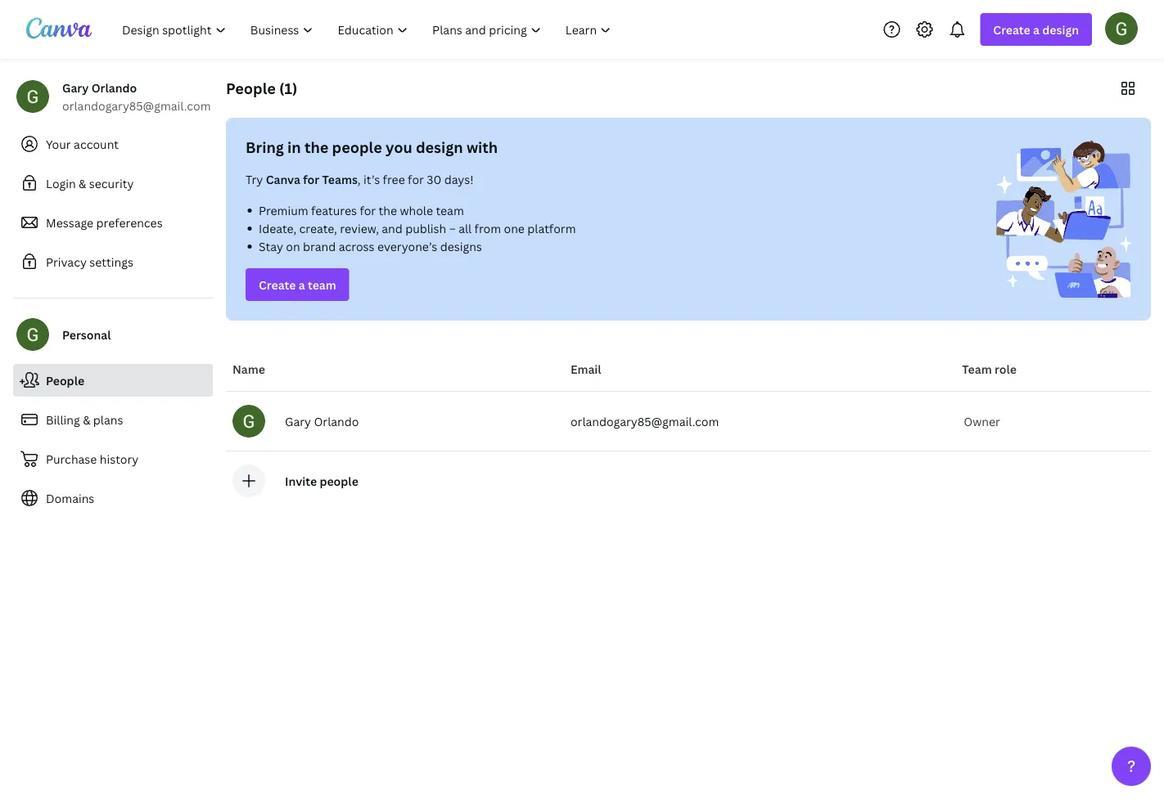 Task type: describe. For each thing, give the bounding box(es) containing it.
role
[[995, 361, 1017, 377]]

team
[[962, 361, 992, 377]]

personal
[[62, 327, 111, 343]]

brand
[[303, 239, 336, 254]]

30
[[427, 172, 441, 187]]

gary for gary orlando orlandogary85@gmail.com
[[62, 80, 89, 95]]

and
[[382, 221, 403, 236]]

privacy settings
[[46, 254, 133, 270]]

preferences
[[96, 215, 163, 230]]

orlando for gary orlando orlandogary85@gmail.com
[[91, 80, 137, 95]]

domains
[[46, 491, 94, 506]]

owner
[[964, 414, 1000, 429]]

team inside premium features for the whole team ideate, create, review, and publish – all from one platform stay on brand across everyone's designs
[[436, 203, 464, 218]]

login & security link
[[13, 167, 213, 200]]

team inside the create a team button
[[308, 277, 336, 293]]

gary orlando orlandogary85@gmail.com
[[62, 80, 211, 113]]

create a team button
[[246, 269, 349, 301]]

create for create a team
[[259, 277, 296, 293]]

message
[[46, 215, 93, 230]]

ideate,
[[259, 221, 296, 236]]

team role
[[962, 361, 1017, 377]]

one
[[504, 221, 525, 236]]

across
[[339, 239, 375, 254]]

create,
[[299, 221, 337, 236]]

1 vertical spatial people
[[320, 474, 358, 489]]

& for login
[[79, 176, 86, 191]]

security
[[89, 176, 134, 191]]

for for the
[[360, 203, 376, 218]]

try canva for teams , it's free for 30 days!
[[246, 172, 474, 187]]

publish
[[405, 221, 446, 236]]

it's
[[363, 172, 380, 187]]

purchase history
[[46, 451, 139, 467]]

people for people (1)
[[226, 78, 276, 98]]

& for billing
[[83, 412, 90, 428]]

create for create a design
[[993, 22, 1030, 37]]

billing & plans link
[[13, 404, 213, 436]]

email
[[571, 361, 601, 377]]

0 vertical spatial people
[[332, 137, 382, 157]]

review,
[[340, 221, 379, 236]]

account
[[74, 136, 119, 152]]

features
[[311, 203, 357, 218]]

name
[[232, 361, 265, 377]]

try
[[246, 172, 263, 187]]

your account
[[46, 136, 119, 152]]

,
[[358, 172, 361, 187]]

a for team
[[299, 277, 305, 293]]

plans
[[93, 412, 123, 428]]

list containing premium features for the whole team
[[246, 201, 675, 255]]

everyone's
[[377, 239, 437, 254]]

people link
[[13, 364, 213, 397]]

purchase
[[46, 451, 97, 467]]

login
[[46, 176, 76, 191]]

top level navigation element
[[111, 13, 625, 46]]

the inside premium features for the whole team ideate, create, review, and publish – all from one platform stay on brand across everyone's designs
[[379, 203, 397, 218]]

gary orlando image
[[1105, 12, 1138, 45]]



Task type: vqa. For each thing, say whether or not it's contained in the screenshot.
WITH
yes



Task type: locate. For each thing, give the bounding box(es) containing it.
invite people button
[[285, 474, 358, 489]]

1 vertical spatial orlando
[[314, 414, 359, 429]]

orlando inside gary orlando orlandogary85@gmail.com
[[91, 80, 137, 95]]

0 vertical spatial the
[[304, 137, 329, 157]]

0 vertical spatial create
[[993, 22, 1030, 37]]

premium
[[259, 203, 308, 218]]

free
[[383, 172, 405, 187]]

for left '30'
[[408, 172, 424, 187]]

create inside button
[[259, 277, 296, 293]]

history
[[100, 451, 139, 467]]

message preferences
[[46, 215, 163, 230]]

owner button
[[962, 405, 1008, 438]]

for for teams
[[303, 172, 319, 187]]

with
[[467, 137, 498, 157]]

0 horizontal spatial design
[[416, 137, 463, 157]]

0 vertical spatial a
[[1033, 22, 1040, 37]]

1 vertical spatial the
[[379, 203, 397, 218]]

your account link
[[13, 128, 213, 160]]

1 vertical spatial design
[[416, 137, 463, 157]]

the right in
[[304, 137, 329, 157]]

create
[[993, 22, 1030, 37], [259, 277, 296, 293]]

& left plans
[[83, 412, 90, 428]]

0 vertical spatial orlandogary85@gmail.com
[[62, 98, 211, 113]]

stay
[[259, 239, 283, 254]]

gary inside button
[[285, 414, 311, 429]]

1 vertical spatial team
[[308, 277, 336, 293]]

1 vertical spatial create
[[259, 277, 296, 293]]

1 horizontal spatial a
[[1033, 22, 1040, 37]]

domains link
[[13, 482, 213, 515]]

from
[[474, 221, 501, 236]]

premium features for the whole team ideate, create, review, and publish – all from one platform stay on brand across everyone's designs
[[259, 203, 576, 254]]

0 vertical spatial orlando
[[91, 80, 137, 95]]

gary
[[62, 80, 89, 95], [285, 414, 311, 429]]

in
[[287, 137, 301, 157]]

team
[[436, 203, 464, 218], [308, 277, 336, 293]]

gary up invite
[[285, 414, 311, 429]]

orlando inside button
[[314, 414, 359, 429]]

bring
[[246, 137, 284, 157]]

people inside 'link'
[[46, 373, 84, 388]]

0 horizontal spatial for
[[303, 172, 319, 187]]

create inside dropdown button
[[993, 22, 1030, 37]]

purchase history link
[[13, 443, 213, 476]]

message preferences link
[[13, 206, 213, 239]]

list
[[246, 201, 675, 255]]

login & security
[[46, 176, 134, 191]]

(1)
[[279, 78, 297, 98]]

1 horizontal spatial the
[[379, 203, 397, 218]]

gary for gary orlando
[[285, 414, 311, 429]]

1 horizontal spatial orlando
[[314, 414, 359, 429]]

1 horizontal spatial create
[[993, 22, 1030, 37]]

0 horizontal spatial orlando
[[91, 80, 137, 95]]

orlando up invite people button
[[314, 414, 359, 429]]

privacy settings link
[[13, 246, 213, 278]]

0 horizontal spatial the
[[304, 137, 329, 157]]

0 vertical spatial gary
[[62, 80, 89, 95]]

1 vertical spatial orlandogary85@gmail.com
[[571, 414, 719, 429]]

0 horizontal spatial create
[[259, 277, 296, 293]]

0 horizontal spatial team
[[308, 277, 336, 293]]

1 vertical spatial a
[[299, 277, 305, 293]]

people left (1)
[[226, 78, 276, 98]]

0 vertical spatial &
[[79, 176, 86, 191]]

billing
[[46, 412, 80, 428]]

orlando
[[91, 80, 137, 95], [314, 414, 359, 429]]

orlando up your account link
[[91, 80, 137, 95]]

bring in the people you design with
[[246, 137, 498, 157]]

whole
[[400, 203, 433, 218]]

people for people
[[46, 373, 84, 388]]

a inside dropdown button
[[1033, 22, 1040, 37]]

orlando for gary orlando
[[314, 414, 359, 429]]

create a team
[[259, 277, 336, 293]]

orlandogary85@gmail.com down email at top
[[571, 414, 719, 429]]

create a design
[[993, 22, 1079, 37]]

your
[[46, 136, 71, 152]]

team up "–"
[[436, 203, 464, 218]]

1 vertical spatial people
[[46, 373, 84, 388]]

platform
[[527, 221, 576, 236]]

0 horizontal spatial a
[[299, 277, 305, 293]]

for up review,
[[360, 203, 376, 218]]

teams
[[322, 172, 358, 187]]

for inside premium features for the whole team ideate, create, review, and publish – all from one platform stay on brand across everyone's designs
[[360, 203, 376, 218]]

1 vertical spatial &
[[83, 412, 90, 428]]

invite
[[285, 474, 317, 489]]

invite people
[[285, 474, 358, 489]]

all
[[459, 221, 472, 236]]

0 vertical spatial design
[[1042, 22, 1079, 37]]

billing & plans
[[46, 412, 123, 428]]

gary orlando
[[285, 414, 359, 429]]

1 horizontal spatial team
[[436, 203, 464, 218]]

1 horizontal spatial gary
[[285, 414, 311, 429]]

people (1)
[[226, 78, 297, 98]]

–
[[449, 221, 456, 236]]

1 horizontal spatial for
[[360, 203, 376, 218]]

1 horizontal spatial people
[[226, 78, 276, 98]]

for right canva
[[303, 172, 319, 187]]

a
[[1033, 22, 1040, 37], [299, 277, 305, 293]]

0 vertical spatial people
[[226, 78, 276, 98]]

settings
[[89, 254, 133, 270]]

people
[[226, 78, 276, 98], [46, 373, 84, 388]]

1 horizontal spatial orlandogary85@gmail.com
[[571, 414, 719, 429]]

0 vertical spatial team
[[436, 203, 464, 218]]

people up "billing"
[[46, 373, 84, 388]]

the up and
[[379, 203, 397, 218]]

gary up your account
[[62, 80, 89, 95]]

gary inside gary orlando orlandogary85@gmail.com
[[62, 80, 89, 95]]

people
[[332, 137, 382, 157], [320, 474, 358, 489]]

team down brand
[[308, 277, 336, 293]]

privacy
[[46, 254, 87, 270]]

1 vertical spatial gary
[[285, 414, 311, 429]]

a inside button
[[299, 277, 305, 293]]

people up ,
[[332, 137, 382, 157]]

the
[[304, 137, 329, 157], [379, 203, 397, 218]]

orlandogary85@gmail.com
[[62, 98, 211, 113], [571, 414, 719, 429]]

designs
[[440, 239, 482, 254]]

gary orlando button
[[232, 405, 557, 438]]

design left gary orlando image
[[1042, 22, 1079, 37]]

design inside dropdown button
[[1042, 22, 1079, 37]]

0 horizontal spatial gary
[[62, 80, 89, 95]]

0 horizontal spatial people
[[46, 373, 84, 388]]

you
[[386, 137, 412, 157]]

for
[[303, 172, 319, 187], [408, 172, 424, 187], [360, 203, 376, 218]]

people right invite
[[320, 474, 358, 489]]

& right login
[[79, 176, 86, 191]]

orlandogary85@gmail.com up your account link
[[62, 98, 211, 113]]

1 horizontal spatial design
[[1042, 22, 1079, 37]]

canva
[[266, 172, 300, 187]]

create a design button
[[980, 13, 1092, 46]]

on
[[286, 239, 300, 254]]

design up '30'
[[416, 137, 463, 157]]

2 horizontal spatial for
[[408, 172, 424, 187]]

design
[[1042, 22, 1079, 37], [416, 137, 463, 157]]

a for design
[[1033, 22, 1040, 37]]

days!
[[444, 172, 474, 187]]

&
[[79, 176, 86, 191], [83, 412, 90, 428]]

0 horizontal spatial orlandogary85@gmail.com
[[62, 98, 211, 113]]



